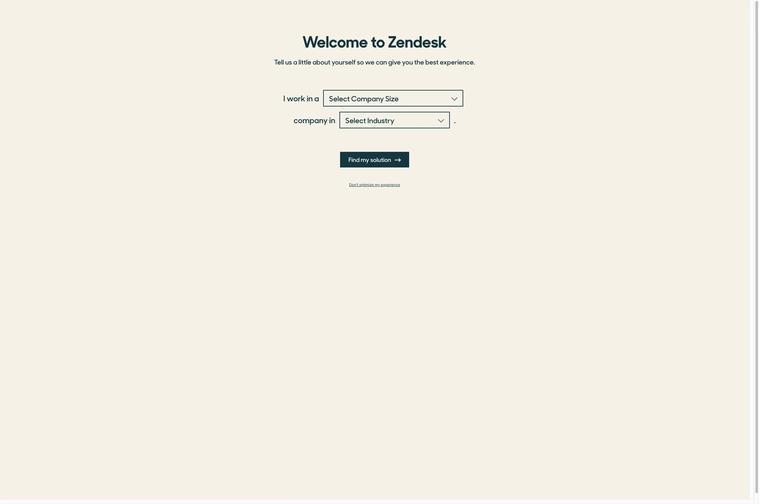 Task type: locate. For each thing, give the bounding box(es) containing it.
0 vertical spatial in
[[307, 93, 313, 104]]

arrow right image
[[395, 157, 401, 163]]

the
[[414, 57, 424, 67]]

0 vertical spatial my
[[361, 156, 369, 164]]

1 vertical spatial in
[[329, 114, 336, 126]]

to
[[371, 29, 385, 52]]

my right find
[[361, 156, 369, 164]]

a right us
[[293, 57, 297, 67]]

my right optimize
[[375, 183, 380, 187]]

company
[[294, 114, 328, 126]]

zendesk
[[388, 29, 447, 52]]

don't
[[349, 183, 358, 187]]

a
[[293, 57, 297, 67], [315, 93, 319, 104]]

my inside button
[[361, 156, 369, 164]]

1 vertical spatial a
[[315, 93, 319, 104]]

welcome to zendesk
[[303, 29, 447, 52]]

1 horizontal spatial in
[[329, 114, 336, 126]]

company in
[[294, 114, 336, 126]]

my
[[361, 156, 369, 164], [375, 183, 380, 187]]

yourself
[[332, 57, 356, 67]]

give
[[389, 57, 401, 67]]

0 vertical spatial a
[[293, 57, 297, 67]]

find
[[349, 156, 360, 164]]

.
[[454, 114, 456, 126]]

find     my solution button
[[340, 152, 410, 168]]

in
[[307, 93, 313, 104], [329, 114, 336, 126]]

experience
[[381, 183, 400, 187]]

1 vertical spatial my
[[375, 183, 380, 187]]

a right work
[[315, 93, 319, 104]]

i work in a
[[284, 93, 319, 104]]

0 horizontal spatial my
[[361, 156, 369, 164]]

1 horizontal spatial my
[[375, 183, 380, 187]]

little
[[299, 57, 311, 67]]

can
[[376, 57, 387, 67]]

in right company
[[329, 114, 336, 126]]

in right work
[[307, 93, 313, 104]]



Task type: vqa. For each thing, say whether or not it's contained in the screenshot.
processing, on the left of page
no



Task type: describe. For each thing, give the bounding box(es) containing it.
about
[[313, 57, 331, 67]]

solution
[[371, 156, 391, 164]]

best
[[426, 57, 439, 67]]

us
[[285, 57, 292, 67]]

tell us a little about yourself so we can give you the best experience.
[[274, 57, 475, 67]]

find     my solution
[[349, 156, 393, 164]]

experience.
[[440, 57, 475, 67]]

optimize
[[359, 183, 374, 187]]

we
[[365, 57, 375, 67]]

you
[[402, 57, 413, 67]]

work
[[287, 93, 305, 104]]

welcome
[[303, 29, 368, 52]]

so
[[357, 57, 364, 67]]

don't optimize my experience
[[349, 183, 400, 187]]

0 horizontal spatial in
[[307, 93, 313, 104]]

i
[[284, 93, 285, 104]]

1 horizontal spatial a
[[315, 93, 319, 104]]

tell
[[274, 57, 284, 67]]

don't optimize my experience link
[[271, 183, 479, 187]]

0 horizontal spatial a
[[293, 57, 297, 67]]



